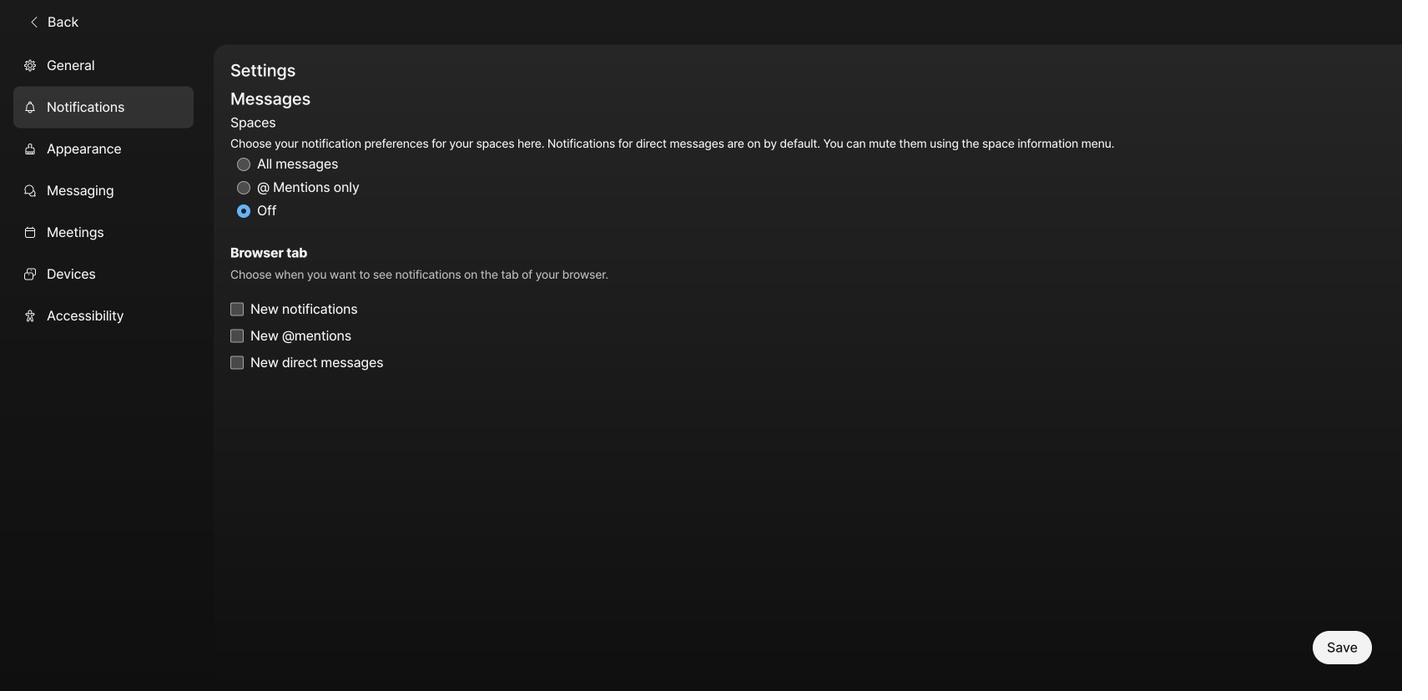 Task type: describe. For each thing, give the bounding box(es) containing it.
Off radio
[[237, 204, 250, 218]]

settings navigation
[[0, 45, 214, 691]]

general tab
[[13, 45, 194, 86]]

notifications tab
[[13, 86, 194, 128]]

accessibility tab
[[13, 295, 194, 337]]

@ Mentions only radio
[[237, 181, 250, 194]]

messaging tab
[[13, 170, 194, 212]]



Task type: locate. For each thing, give the bounding box(es) containing it.
devices tab
[[13, 253, 194, 295]]

meetings tab
[[13, 212, 194, 253]]

All messages radio
[[237, 158, 250, 171]]

appearance tab
[[13, 128, 194, 170]]

option group
[[230, 111, 1115, 223]]



Task type: vqa. For each thing, say whether or not it's contained in the screenshot.
Messaging tab
yes



